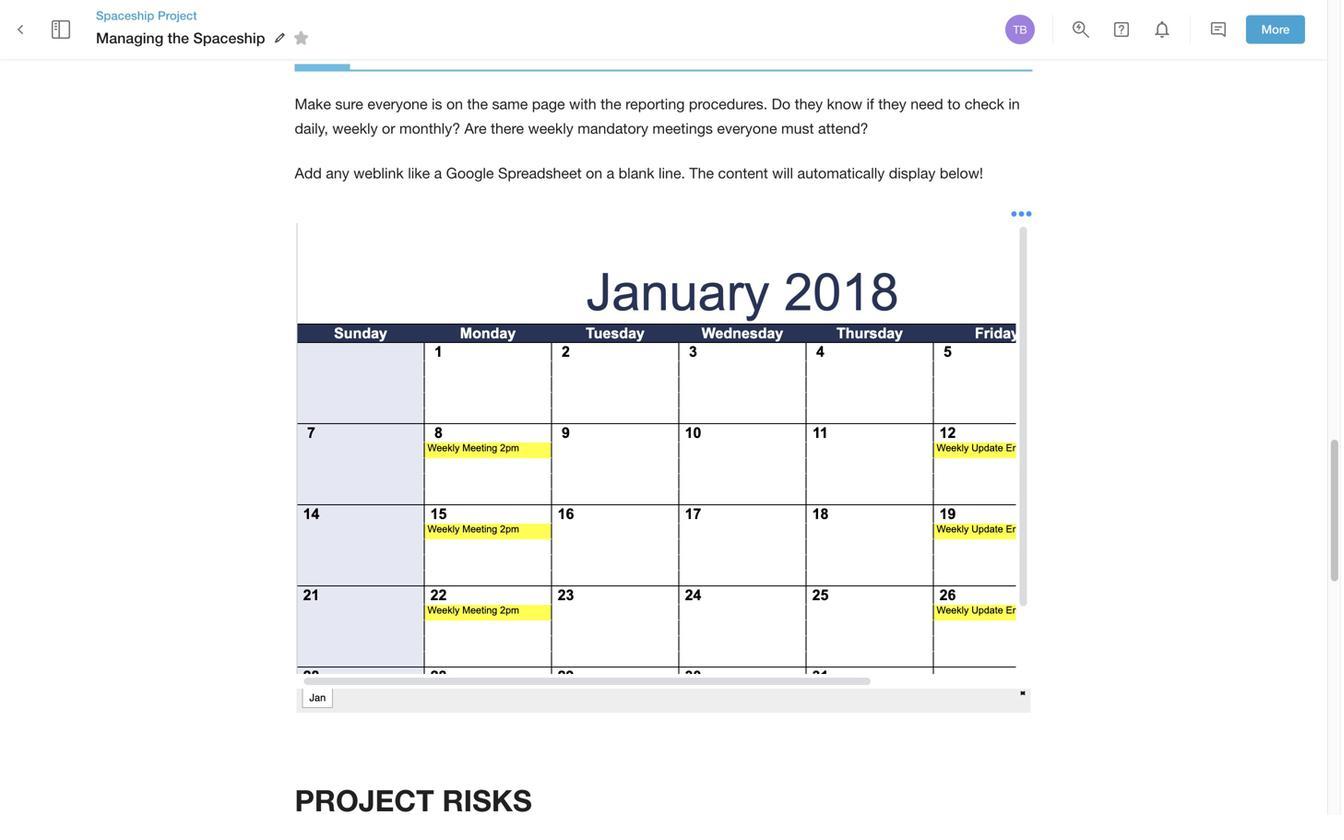 Task type: locate. For each thing, give the bounding box(es) containing it.
1 vertical spatial everyone
[[717, 120, 777, 137]]

check
[[965, 96, 1005, 113]]

the down project
[[168, 29, 189, 46]]

spaceship up managing
[[96, 8, 154, 23]]

weblink
[[354, 165, 404, 182]]

like
[[408, 165, 430, 182]]

1 horizontal spatial they
[[879, 96, 907, 113]]

in
[[1009, 96, 1020, 113]]

1 horizontal spatial weekly
[[528, 120, 574, 137]]

need
[[911, 96, 944, 113]]

1 they from the left
[[795, 96, 823, 113]]

weekly down sure
[[333, 120, 378, 137]]

add
[[295, 165, 322, 182]]

1 horizontal spatial a
[[607, 165, 615, 182]]

they up must
[[795, 96, 823, 113]]

reporting
[[295, 16, 470, 52]]

a right like
[[434, 165, 442, 182]]

1 weekly from the left
[[333, 120, 378, 137]]

weekly down page
[[528, 120, 574, 137]]

the up are
[[467, 96, 488, 113]]

know
[[827, 96, 863, 113]]

0 horizontal spatial everyone
[[368, 96, 428, 113]]

0 horizontal spatial the
[[168, 29, 189, 46]]

0 horizontal spatial they
[[795, 96, 823, 113]]

will
[[773, 165, 794, 182]]

line.
[[659, 165, 686, 182]]

they right 'if'
[[879, 96, 907, 113]]

everyone down procedures.
[[717, 120, 777, 137]]

tb
[[1014, 23, 1028, 36]]

1 vertical spatial spaceship
[[193, 29, 265, 46]]

1 horizontal spatial everyone
[[717, 120, 777, 137]]

on right is
[[447, 96, 463, 113]]

1 a from the left
[[434, 165, 442, 182]]

0 vertical spatial on
[[447, 96, 463, 113]]

everyone
[[368, 96, 428, 113], [717, 120, 777, 137]]

0 vertical spatial everyone
[[368, 96, 428, 113]]

0 horizontal spatial on
[[447, 96, 463, 113]]

on
[[447, 96, 463, 113], [586, 165, 603, 182]]

are
[[465, 120, 487, 137]]

a
[[434, 165, 442, 182], [607, 165, 615, 182]]

spaceship down spaceship project link
[[193, 29, 265, 46]]

1 vertical spatial on
[[586, 165, 603, 182]]

procedures.
[[689, 96, 768, 113]]

everyone up or
[[368, 96, 428, 113]]

they
[[795, 96, 823, 113], [879, 96, 907, 113]]

0 horizontal spatial weekly
[[333, 120, 378, 137]]

spaceship
[[96, 8, 154, 23], [193, 29, 265, 46]]

0 vertical spatial spaceship
[[96, 8, 154, 23]]

add any weblink like a google spreadsheet on a blank line. the content will automatically display below!
[[295, 165, 984, 182]]

0 horizontal spatial a
[[434, 165, 442, 182]]

the up mandatory
[[601, 96, 622, 113]]

mandatory
[[578, 120, 649, 137]]

managing
[[96, 29, 164, 46]]

a left blank
[[607, 165, 615, 182]]

do
[[772, 96, 791, 113]]

any
[[326, 165, 350, 182]]

on left blank
[[586, 165, 603, 182]]

or
[[382, 120, 395, 137]]

more
[[1262, 22, 1290, 37]]

spaceship project link
[[96, 7, 315, 24]]

attend?
[[819, 120, 869, 137]]

2 horizontal spatial the
[[601, 96, 622, 113]]

the
[[168, 29, 189, 46], [467, 96, 488, 113], [601, 96, 622, 113]]

to
[[948, 96, 961, 113]]

if
[[867, 96, 875, 113]]

procedures
[[478, 16, 686, 52]]

weekly
[[333, 120, 378, 137], [528, 120, 574, 137]]



Task type: vqa. For each thing, say whether or not it's contained in the screenshot.
1st the a from right
yes



Task type: describe. For each thing, give the bounding box(es) containing it.
2 weekly from the left
[[528, 120, 574, 137]]

1 horizontal spatial spaceship
[[193, 29, 265, 46]]

on inside make sure everyone is on the same page with the reporting procedures. do they know if they need to check in daily, weekly or monthly? are there weekly mandatory meetings everyone must attend?
[[447, 96, 463, 113]]

tb button
[[1003, 12, 1038, 47]]

there
[[491, 120, 524, 137]]

1 horizontal spatial the
[[467, 96, 488, 113]]

below!
[[940, 165, 984, 182]]

daily,
[[295, 120, 328, 137]]

more button
[[1247, 15, 1306, 44]]

0 horizontal spatial spaceship
[[96, 8, 154, 23]]

google
[[446, 165, 494, 182]]

automatically
[[798, 165, 885, 182]]

with
[[569, 96, 597, 113]]

project
[[158, 8, 197, 23]]

reporting
[[626, 96, 685, 113]]

reporting procedures
[[295, 16, 686, 52]]

favorite image
[[290, 27, 312, 49]]

2 they from the left
[[879, 96, 907, 113]]

spaceship project
[[96, 8, 197, 23]]

sure
[[335, 96, 363, 113]]

same
[[492, 96, 528, 113]]

content
[[718, 165, 768, 182]]

make sure everyone is on the same page with the reporting procedures. do they know if they need to check in daily, weekly or monthly? are there weekly mandatory meetings everyone must attend?
[[295, 96, 1024, 137]]

the
[[690, 165, 714, 182]]

monthly?
[[400, 120, 461, 137]]

is
[[432, 96, 442, 113]]

meetings
[[653, 120, 713, 137]]

must
[[782, 120, 814, 137]]

page
[[532, 96, 565, 113]]

blank
[[619, 165, 655, 182]]

2 a from the left
[[607, 165, 615, 182]]

display
[[889, 165, 936, 182]]

make
[[295, 96, 331, 113]]

managing the spaceship
[[96, 29, 265, 46]]

spreadsheet
[[498, 165, 582, 182]]

1 horizontal spatial on
[[586, 165, 603, 182]]



